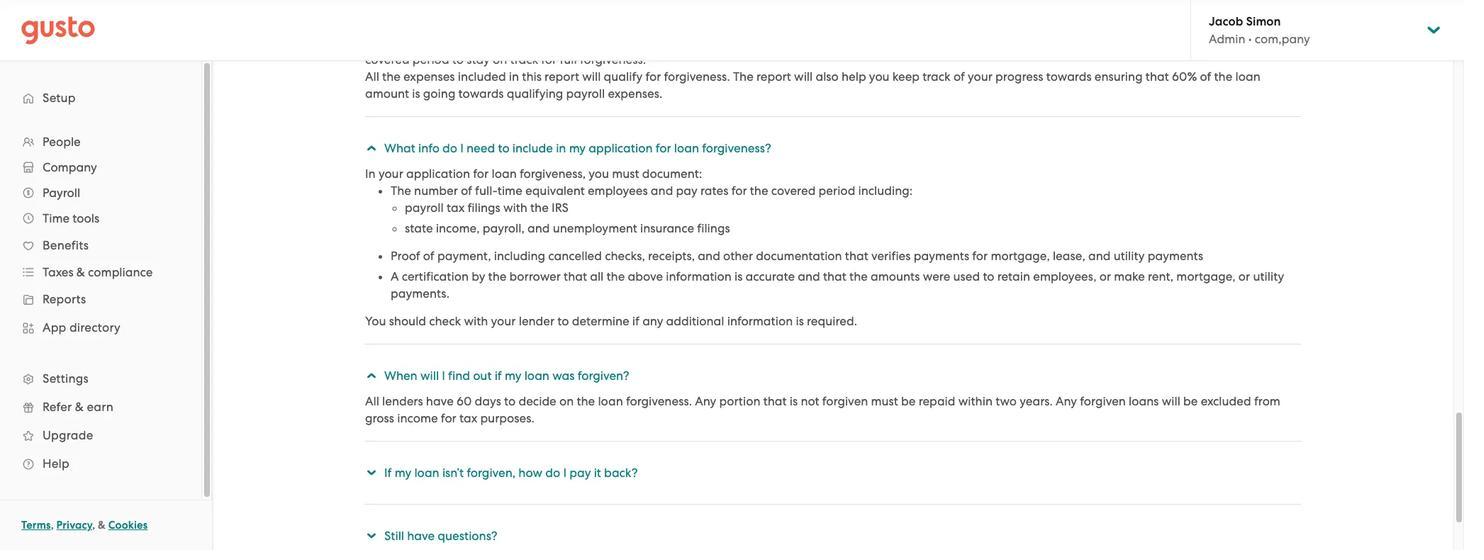 Task type: vqa. For each thing, say whether or not it's contained in the screenshot.
staff,
no



Task type: locate. For each thing, give the bounding box(es) containing it.
of
[[954, 70, 965, 84], [1201, 70, 1212, 84], [461, 184, 472, 198], [423, 249, 435, 263]]

on down 'was'
[[560, 394, 574, 409]]

0 vertical spatial pay
[[676, 184, 698, 198]]

arrow right image up in at the left of the page
[[363, 142, 380, 154]]

1 arrow right image from the top
[[363, 370, 380, 382]]

arrow right image for still have questions?
[[363, 530, 380, 542]]

1 or from the left
[[1100, 270, 1112, 284]]

must
[[612, 167, 640, 181], [871, 394, 899, 409]]

loan up the decide in the bottom left of the page
[[525, 369, 550, 383]]

that inside 'you can use the report below to see how much you've spent on payroll within the allowable timeframe. we'll recommend adjustments you can make during your covered period to stay on track for full forgiveness. all the expenses included in this report will qualify for forgiveness. the report will also help you keep track of your progress towards ensuring that 60% of the loan amount is going towards qualifying payroll expenses.'
[[1146, 70, 1170, 84]]

see
[[545, 35, 564, 50]]

was
[[553, 369, 575, 383]]

list containing payroll tax filings with the irs
[[391, 199, 1302, 237]]

0 horizontal spatial payments
[[914, 249, 970, 263]]

all inside 'you can use the report below to see how much you've spent on payroll within the allowable timeframe. we'll recommend adjustments you can make during your covered period to stay on track for full forgiveness. all the expenses included in this report will qualify for forgiveness. the report will also help you keep track of your progress towards ensuring that 60% of the loan amount is going towards qualifying payroll expenses.'
[[365, 70, 379, 84]]

arrow right image
[[363, 370, 380, 382], [363, 467, 380, 479]]

period inside 'you can use the report below to see how much you've spent on payroll within the allowable timeframe. we'll recommend adjustments you can make during your covered period to stay on track for full forgiveness. all the expenses included in this report will qualify for forgiveness. the report will also help you keep track of your progress towards ensuring that 60% of the loan amount is going towards qualifying payroll expenses.'
[[413, 52, 449, 67]]

list
[[0, 129, 201, 478], [377, 182, 1302, 302], [391, 199, 1302, 237]]

0 vertical spatial information
[[666, 270, 732, 284]]

1 horizontal spatial payroll
[[566, 87, 605, 101]]

2 vertical spatial on
[[560, 394, 574, 409]]

is down expenses
[[412, 87, 420, 101]]

loan
[[1236, 70, 1261, 84], [674, 141, 699, 155], [492, 167, 517, 181], [525, 369, 550, 383], [598, 394, 623, 409], [415, 466, 440, 480]]

the
[[733, 70, 754, 84], [391, 184, 411, 198]]

covered inside 'you can use the report below to see how much you've spent on payroll within the allowable timeframe. we'll recommend adjustments you can make during your covered period to stay on track for full forgiveness. all the expenses included in this report will qualify for forgiveness. the report will also help you keep track of your progress towards ensuring that 60% of the loan amount is going towards qualifying payroll expenses.'
[[365, 52, 410, 67]]

utility
[[1114, 249, 1145, 263], [1254, 270, 1285, 284]]

1 horizontal spatial mortgage,
[[1177, 270, 1236, 284]]

loan down forgiven?
[[598, 394, 623, 409]]

other
[[724, 249, 753, 263]]

0 horizontal spatial covered
[[365, 52, 410, 67]]

1 vertical spatial within
[[959, 394, 993, 409]]

0 horizontal spatial payroll
[[405, 201, 444, 215]]

loan up document:
[[674, 141, 699, 155]]

make inside proof of payment, including cancelled checks, receipts, and other documentation that verifies payments for mortgage, lease, and utility payments a certification by the borrower that all the above information is accurate and that the amounts were used to retain employees, or make rent, mortgage, or utility payments.
[[1115, 270, 1145, 284]]

filings up "other"
[[697, 221, 730, 236]]

arrow right image inside what info do i need to include in my application for loan forgiveness? tab
[[363, 142, 380, 154]]

terms , privacy , & cookies
[[21, 519, 148, 532]]

make up 60%
[[1159, 35, 1190, 50]]

mortgage, up the retain at the right
[[991, 249, 1050, 263]]

my up forgiveness,
[[569, 141, 586, 155]]

pay inside "the number of full-time equivalent employees and pay rates for the covered period including: payroll tax filings with the irs state income, payroll, and unemployment insurance filings"
[[676, 184, 698, 198]]

will
[[582, 70, 601, 84], [795, 70, 813, 84], [421, 369, 439, 383], [1162, 394, 1181, 409]]

have left '60'
[[426, 394, 454, 409]]

0 horizontal spatial forgiven
[[823, 394, 869, 409]]

2 vertical spatial i
[[564, 466, 567, 480]]

loan inside 'you can use the report below to see how much you've spent on payroll within the allowable timeframe. we'll recommend adjustments you can make during your covered period to stay on track for full forgiveness. all the expenses included in this report will qualify for forgiveness. the report will also help you keep track of your progress towards ensuring that 60% of the loan amount is going towards qualifying payroll expenses.'
[[1236, 70, 1261, 84]]

1 horizontal spatial in
[[556, 141, 566, 155]]

arrow right image left when
[[363, 370, 380, 382]]

have right still
[[407, 529, 435, 543]]

gusto navigation element
[[0, 61, 201, 501]]

find
[[448, 369, 470, 383]]

we'll
[[941, 35, 967, 50]]

1 horizontal spatial on
[[560, 394, 574, 409]]

loan inside what info do i need to include in my application for loan forgiveness? tab
[[674, 141, 699, 155]]

rent,
[[1148, 270, 1174, 284]]

the right by
[[488, 270, 507, 284]]

pay for i
[[570, 466, 591, 480]]

were
[[923, 270, 951, 284]]

is
[[412, 87, 420, 101], [735, 270, 743, 284], [796, 314, 804, 328], [790, 394, 798, 409]]

for up full-
[[473, 167, 489, 181]]

0 vertical spatial in
[[509, 70, 519, 84]]

is down "other"
[[735, 270, 743, 284]]

0 horizontal spatial the
[[391, 184, 411, 198]]

1 horizontal spatial within
[[959, 394, 993, 409]]

1 vertical spatial must
[[871, 394, 899, 409]]

tax up income,
[[447, 201, 465, 215]]

2 be from the left
[[1184, 394, 1198, 409]]

1 horizontal spatial with
[[504, 201, 528, 215]]

pay inside if my loan isn't forgiven, how do i pay it back? tab
[[570, 466, 591, 480]]

forgiveness. down the spent
[[664, 70, 730, 84]]

the left allowable
[[797, 35, 815, 50]]

taxes
[[43, 265, 74, 279]]

can left use
[[389, 35, 410, 50]]

all up gross
[[365, 394, 379, 409]]

0 horizontal spatial make
[[1115, 270, 1145, 284]]

2 vertical spatial forgiveness.
[[626, 394, 692, 409]]

arrow right image inside when will i find out if my loan was forgiven? tab
[[363, 370, 380, 382]]

i left find
[[442, 369, 445, 383]]

the right all at left
[[607, 270, 625, 284]]

recommend
[[970, 35, 1037, 50]]

the right use
[[435, 35, 453, 50]]

0 horizontal spatial be
[[902, 394, 916, 409]]

use
[[413, 35, 432, 50]]

0 vertical spatial my
[[569, 141, 586, 155]]

how right forgiven,
[[519, 466, 543, 480]]

1 horizontal spatial pay
[[676, 184, 698, 198]]

and left "other"
[[698, 249, 721, 263]]

2 vertical spatial you
[[589, 167, 609, 181]]

0 horizontal spatial within
[[760, 35, 794, 50]]

tools
[[73, 211, 99, 226]]

0 vertical spatial application
[[589, 141, 653, 155]]

forgiveness. down much
[[580, 52, 646, 67]]

taxes & compliance button
[[14, 260, 187, 285]]

if right out
[[495, 369, 502, 383]]

0 vertical spatial you
[[1112, 35, 1132, 50]]

to inside the all lenders have 60 days to decide on the loan forgiveness. any portion that is not forgiven must be repaid within two years. any forgiven loans will be excluded from gross income for tax purposes.
[[504, 394, 516, 409]]

, left cookies 'button' at the bottom
[[92, 519, 95, 532]]

1 horizontal spatial you
[[870, 70, 890, 84]]

included
[[458, 70, 506, 84]]

2 , from the left
[[92, 519, 95, 532]]

do inside if my loan isn't forgiven, how do i pay it back? tab
[[546, 466, 561, 480]]

all
[[365, 70, 379, 84], [365, 394, 379, 409]]

forgiven
[[823, 394, 869, 409], [1081, 394, 1126, 409]]

1 vertical spatial &
[[75, 400, 84, 414]]

1 horizontal spatial ,
[[92, 519, 95, 532]]

2 all from the top
[[365, 394, 379, 409]]

1 horizontal spatial can
[[1135, 35, 1156, 50]]

any right years.
[[1056, 394, 1078, 409]]

in up forgiveness,
[[556, 141, 566, 155]]

the down the during
[[1215, 70, 1233, 84]]

1 horizontal spatial utility
[[1254, 270, 1285, 284]]

stay
[[467, 52, 490, 67]]

rates
[[701, 184, 729, 198]]

2 arrow right image from the top
[[363, 530, 380, 542]]

arrow right image
[[363, 142, 380, 154], [363, 530, 380, 542]]

setup
[[43, 91, 76, 105]]

forgiven,
[[467, 466, 516, 480]]

your
[[1232, 35, 1257, 50], [968, 70, 993, 84], [379, 167, 403, 181], [491, 314, 516, 328]]

qualifying
[[507, 87, 563, 101]]

be left repaid
[[902, 394, 916, 409]]

allowable
[[818, 35, 874, 50]]

0 vertical spatial arrow right image
[[363, 370, 380, 382]]

all inside the all lenders have 60 days to decide on the loan forgiveness. any portion that is not forgiven must be repaid within two years. any forgiven loans will be excluded from gross income for tax purposes.
[[365, 394, 379, 409]]

must inside the all lenders have 60 days to decide on the loan forgiveness. any portion that is not forgiven must be repaid within two years. any forgiven loans will be excluded from gross income for tax purposes.
[[871, 394, 899, 409]]

list containing the number of full-time equivalent employees and pay rates for the covered period including:
[[377, 182, 1302, 302]]

& for earn
[[75, 400, 84, 414]]

towards down adjustments
[[1047, 70, 1092, 84]]

0 horizontal spatial filings
[[468, 201, 501, 215]]

0 vertical spatial payroll
[[718, 35, 757, 50]]

1 be from the left
[[902, 394, 916, 409]]

1 horizontal spatial covered
[[772, 184, 816, 198]]

report up stay
[[456, 35, 491, 50]]

2 horizontal spatial i
[[564, 466, 567, 480]]

to left stay
[[452, 52, 464, 67]]

report
[[456, 35, 491, 50], [545, 70, 580, 84], [757, 70, 792, 84]]

1 horizontal spatial must
[[871, 394, 899, 409]]

mortgage,
[[991, 249, 1050, 263], [1177, 270, 1236, 284]]

payments.
[[391, 287, 450, 301]]

0 vertical spatial i
[[461, 141, 464, 155]]

going
[[423, 87, 456, 101]]

will inside tab
[[421, 369, 439, 383]]

employees,
[[1034, 270, 1097, 284]]

is left required.
[[796, 314, 804, 328]]

1 horizontal spatial if
[[633, 314, 640, 328]]

0 vertical spatial filings
[[468, 201, 501, 215]]

covered up amount
[[365, 52, 410, 67]]

1 horizontal spatial filings
[[697, 221, 730, 236]]

to
[[531, 35, 542, 50], [452, 52, 464, 67], [498, 141, 510, 155], [983, 270, 995, 284], [558, 314, 569, 328], [504, 394, 516, 409]]

1 vertical spatial if
[[495, 369, 502, 383]]

your left progress
[[968, 70, 993, 84]]

expenses.
[[608, 87, 663, 101]]

1 any from the left
[[695, 394, 717, 409]]

number
[[414, 184, 458, 198]]

on
[[701, 35, 715, 50], [493, 52, 507, 67], [560, 394, 574, 409]]

0 vertical spatial on
[[701, 35, 715, 50]]

0 vertical spatial you
[[365, 35, 386, 50]]

within left allowable
[[760, 35, 794, 50]]

receipts,
[[648, 249, 695, 263]]

1 vertical spatial you
[[870, 70, 890, 84]]

2 arrow right image from the top
[[363, 467, 380, 479]]

of up certification at the left of the page
[[423, 249, 435, 263]]

0 vertical spatial period
[[413, 52, 449, 67]]

any left portion
[[695, 394, 717, 409]]

towards down included
[[459, 87, 504, 101]]

to up purposes.
[[504, 394, 516, 409]]

for up used
[[973, 249, 988, 263]]

do right info
[[443, 141, 458, 155]]

application up employees
[[589, 141, 653, 155]]

have inside the all lenders have 60 days to decide on the loan forgiveness. any portion that is not forgiven must be repaid within two years. any forgiven loans will be excluded from gross income for tax purposes.
[[426, 394, 454, 409]]

1 horizontal spatial any
[[1056, 394, 1078, 409]]

,
[[51, 519, 54, 532], [92, 519, 95, 532]]

in
[[365, 167, 376, 181]]

1 arrow right image from the top
[[363, 142, 380, 154]]

for right income
[[441, 411, 457, 426]]

in inside 'you can use the report below to see how much you've spent on payroll within the allowable timeframe. we'll recommend adjustments you can make during your covered period to stay on track for full forgiveness. all the expenses included in this report will qualify for forgiveness. the report will also help you keep track of your progress towards ensuring that 60% of the loan amount is going towards qualifying payroll expenses.'
[[509, 70, 519, 84]]

0 horizontal spatial towards
[[459, 87, 504, 101]]

1 vertical spatial payroll
[[566, 87, 605, 101]]

payments up rent,
[[1148, 249, 1204, 263]]

time
[[498, 184, 523, 198]]

list for the number of full-time equivalent employees and pay rates for the covered period including:
[[391, 199, 1302, 237]]

filings down full-
[[468, 201, 501, 215]]

you inside 'you can use the report below to see how much you've spent on payroll within the allowable timeframe. we'll recommend adjustments you can make during your covered period to stay on track for full forgiveness. all the expenses included in this report will qualify for forgiveness. the report will also help you keep track of your progress towards ensuring that 60% of the loan amount is going towards qualifying payroll expenses.'
[[365, 35, 386, 50]]

application up the number at the left top of the page
[[406, 167, 470, 181]]

1 vertical spatial the
[[391, 184, 411, 198]]

0 vertical spatial tax
[[447, 201, 465, 215]]

your right in at the left of the page
[[379, 167, 403, 181]]

filings
[[468, 201, 501, 215], [697, 221, 730, 236]]

0 horizontal spatial track
[[510, 52, 539, 67]]

1 vertical spatial do
[[546, 466, 561, 480]]

1 horizontal spatial the
[[733, 70, 754, 84]]

1 vertical spatial filings
[[697, 221, 730, 236]]

within left two
[[959, 394, 993, 409]]

timeframe.
[[876, 35, 938, 50]]

can up ensuring
[[1135, 35, 1156, 50]]

1 vertical spatial on
[[493, 52, 507, 67]]

1 vertical spatial period
[[819, 184, 856, 198]]

days
[[475, 394, 501, 409]]

1 horizontal spatial or
[[1239, 270, 1251, 284]]

2 vertical spatial my
[[395, 466, 412, 480]]

of inside "the number of full-time equivalent employees and pay rates for the covered period including: payroll tax filings with the irs state income, payroll, and unemployment insurance filings"
[[461, 184, 472, 198]]

1 horizontal spatial forgiven
[[1081, 394, 1126, 409]]

1 vertical spatial i
[[442, 369, 445, 383]]

covered inside "the number of full-time equivalent employees and pay rates for the covered period including: payroll tax filings with the irs state income, payroll, and unemployment insurance filings"
[[772, 184, 816, 198]]

2 horizontal spatial you
[[1112, 35, 1132, 50]]

full-
[[475, 184, 498, 198]]

1 horizontal spatial period
[[819, 184, 856, 198]]

2 horizontal spatial on
[[701, 35, 715, 50]]

list inside list
[[391, 199, 1302, 237]]

you right the help
[[870, 70, 890, 84]]

track up this
[[510, 52, 539, 67]]

that
[[1146, 70, 1170, 84], [845, 249, 869, 263], [564, 270, 587, 284], [824, 270, 847, 284], [764, 394, 787, 409]]

for inside tab
[[656, 141, 671, 155]]

will right when
[[421, 369, 439, 383]]

loan inside the all lenders have 60 days to decide on the loan forgiveness. any portion that is not forgiven must be repaid within two years. any forgiven loans will be excluded from gross income for tax purposes.
[[598, 394, 623, 409]]

pay for and
[[676, 184, 698, 198]]

i left "need"
[[461, 141, 464, 155]]

for down see on the left of page
[[541, 52, 557, 67]]

forgiveness.
[[580, 52, 646, 67], [664, 70, 730, 84], [626, 394, 692, 409]]

on down the below
[[493, 52, 507, 67]]

terms link
[[21, 519, 51, 532]]

the up amount
[[382, 70, 401, 84]]

1 vertical spatial how
[[519, 466, 543, 480]]

my right out
[[505, 369, 522, 383]]

be left excluded
[[1184, 394, 1198, 409]]

1 horizontal spatial make
[[1159, 35, 1190, 50]]

1 vertical spatial have
[[407, 529, 435, 543]]

spent
[[667, 35, 698, 50]]

insurance
[[641, 221, 695, 236]]

including
[[494, 249, 546, 263]]

certification
[[402, 270, 469, 284]]

arrow right image left still
[[363, 530, 380, 542]]

1 all from the top
[[365, 70, 379, 84]]

payroll right the spent
[[718, 35, 757, 50]]

0 horizontal spatial any
[[695, 394, 717, 409]]

documentation
[[756, 249, 842, 263]]

0 vertical spatial within
[[760, 35, 794, 50]]

payroll
[[43, 186, 80, 200]]

arrow right image inside if my loan isn't forgiven, how do i pay it back? tab
[[363, 467, 380, 479]]

1 vertical spatial pay
[[570, 466, 591, 480]]

report left the also
[[757, 70, 792, 84]]

home image
[[21, 16, 95, 44]]

, left "privacy" link
[[51, 519, 54, 532]]

0 vertical spatial towards
[[1047, 70, 1092, 84]]

proof
[[391, 249, 420, 263]]

or
[[1100, 270, 1112, 284], [1239, 270, 1251, 284]]

the inside the all lenders have 60 days to decide on the loan forgiveness. any portion that is not forgiven must be repaid within two years. any forgiven loans will be excluded from gross income for tax purposes.
[[577, 394, 595, 409]]

must up employees
[[612, 167, 640, 181]]

you up employees
[[589, 167, 609, 181]]

determine
[[572, 314, 630, 328]]

of left full-
[[461, 184, 472, 198]]

payroll
[[718, 35, 757, 50], [566, 87, 605, 101], [405, 201, 444, 215]]

mortgage, right rent,
[[1177, 270, 1236, 284]]

within inside the all lenders have 60 days to decide on the loan forgiveness. any portion that is not forgiven must be repaid within two years. any forgiven loans will be excluded from gross income for tax purposes.
[[959, 394, 993, 409]]

loan up time
[[492, 167, 517, 181]]

2 you from the top
[[365, 314, 386, 328]]

you for you should check with your lender to determine if any additional information is required.
[[365, 314, 386, 328]]

for inside the all lenders have 60 days to decide on the loan forgiveness. any portion that is not forgiven must be repaid within two years. any forgiven loans will be excluded from gross income for tax purposes.
[[441, 411, 457, 426]]

1 vertical spatial track
[[923, 70, 951, 84]]

1 vertical spatial arrow right image
[[363, 467, 380, 479]]

still have questions?
[[384, 529, 498, 543]]

1 vertical spatial my
[[505, 369, 522, 383]]

pay down document:
[[676, 184, 698, 198]]

will right loans
[[1162, 394, 1181, 409]]

0 horizontal spatial you
[[589, 167, 609, 181]]

my right if
[[395, 466, 412, 480]]

0 vertical spatial with
[[504, 201, 528, 215]]

loan inside if my loan isn't forgiven, how do i pay it back? tab
[[415, 466, 440, 480]]

0 vertical spatial make
[[1159, 35, 1190, 50]]

& for compliance
[[76, 265, 85, 279]]

arrow right image left if
[[363, 467, 380, 479]]

you
[[365, 35, 386, 50], [365, 314, 386, 328]]

when will i find out if my loan was forgiven? tab
[[363, 359, 1302, 393]]

& inside dropdown button
[[76, 265, 85, 279]]

is left not
[[790, 394, 798, 409]]

0 horizontal spatial period
[[413, 52, 449, 67]]

& left cookies 'button' at the bottom
[[98, 519, 106, 532]]

loan left isn't
[[415, 466, 440, 480]]

must left repaid
[[871, 394, 899, 409]]

0 vertical spatial arrow right image
[[363, 142, 380, 154]]

upgrade link
[[14, 423, 187, 448]]

1 vertical spatial with
[[464, 314, 488, 328]]

list containing people
[[0, 129, 201, 478]]

0 horizontal spatial if
[[495, 369, 502, 383]]

1 vertical spatial tax
[[460, 411, 478, 426]]

with down time
[[504, 201, 528, 215]]

2 horizontal spatial report
[[757, 70, 792, 84]]

in inside tab
[[556, 141, 566, 155]]

benefits link
[[14, 233, 187, 258]]

1 vertical spatial in
[[556, 141, 566, 155]]

1 vertical spatial covered
[[772, 184, 816, 198]]

1 forgiven from the left
[[823, 394, 869, 409]]

you for you can use the report below to see how much you've spent on payroll within the allowable timeframe. we'll recommend adjustments you can make during your covered period to stay on track for full forgiveness. all the expenses included in this report will qualify for forgiveness. the report will also help you keep track of your progress towards ensuring that 60% of the loan amount is going towards qualifying payroll expenses.
[[365, 35, 386, 50]]

in left this
[[509, 70, 519, 84]]

you left should
[[365, 314, 386, 328]]

tax inside "the number of full-time equivalent employees and pay rates for the covered period including: payroll tax filings with the irs state income, payroll, and unemployment insurance filings"
[[447, 201, 465, 215]]

information inside proof of payment, including cancelled checks, receipts, and other documentation that verifies payments for mortgage, lease, and utility payments a certification by the borrower that all the above information is accurate and that the amounts were used to retain employees, or make rent, mortgage, or utility payments.
[[666, 270, 732, 284]]

2 forgiven from the left
[[1081, 394, 1126, 409]]

admin
[[1209, 32, 1246, 46]]

the
[[435, 35, 453, 50], [797, 35, 815, 50], [382, 70, 401, 84], [1215, 70, 1233, 84], [750, 184, 769, 198], [531, 201, 549, 215], [488, 270, 507, 284], [607, 270, 625, 284], [850, 270, 868, 284], [577, 394, 595, 409]]

gross
[[365, 411, 394, 426]]

1 you from the top
[[365, 35, 386, 50]]

0 horizontal spatial how
[[519, 466, 543, 480]]

& left earn
[[75, 400, 84, 414]]

0 horizontal spatial do
[[443, 141, 458, 155]]

payroll down the number at the left top of the page
[[405, 201, 444, 215]]

how up full
[[567, 35, 591, 50]]

and down documentation on the top
[[798, 270, 821, 284]]

years.
[[1020, 394, 1053, 409]]

you left use
[[365, 35, 386, 50]]

a
[[391, 270, 399, 284]]

do
[[443, 141, 458, 155], [546, 466, 561, 480]]

arrow right image inside still have questions? tab
[[363, 530, 380, 542]]

1 vertical spatial towards
[[459, 87, 504, 101]]

forgiven left loans
[[1081, 394, 1126, 409]]

0 vertical spatial do
[[443, 141, 458, 155]]

how inside 'you can use the report below to see how much you've spent on payroll within the allowable timeframe. we'll recommend adjustments you can make during your covered period to stay on track for full forgiveness. all the expenses included in this report will qualify for forgiveness. the report will also help you keep track of your progress towards ensuring that 60% of the loan amount is going towards qualifying payroll expenses.'
[[567, 35, 591, 50]]

0 vertical spatial covered
[[365, 52, 410, 67]]



Task type: describe. For each thing, give the bounding box(es) containing it.
will inside the all lenders have 60 days to decide on the loan forgiveness. any portion that is not forgiven must be repaid within two years. any forgiven loans will be excluded from gross income for tax purposes.
[[1162, 394, 1181, 409]]

tax inside the all lenders have 60 days to decide on the loan forgiveness. any portion that is not forgiven must be repaid within two years. any forgiven loans will be excluded from gross income for tax purposes.
[[460, 411, 478, 426]]

arrow right image for if my loan isn't forgiven, how do i pay it back?
[[363, 467, 380, 479]]

will left the also
[[795, 70, 813, 84]]

1 horizontal spatial report
[[545, 70, 580, 84]]

terms
[[21, 519, 51, 532]]

not
[[801, 394, 820, 409]]

for inside proof of payment, including cancelled checks, receipts, and other documentation that verifies payments for mortgage, lease, and utility payments a certification by the borrower that all the above information is accurate and that the amounts were used to retain employees, or make rent, mortgage, or utility payments.
[[973, 249, 988, 263]]

0 vertical spatial mortgage,
[[991, 249, 1050, 263]]

2 payments from the left
[[1148, 249, 1204, 263]]

list for in your application for loan forgiveness, you must document:
[[377, 182, 1302, 302]]

keep
[[893, 70, 920, 84]]

2 or from the left
[[1239, 270, 1251, 284]]

this
[[522, 70, 542, 84]]

with inside "the number of full-time equivalent employees and pay rates for the covered period including: payroll tax filings with the irs state income, payroll, and unemployment insurance filings"
[[504, 201, 528, 215]]

directory
[[69, 321, 121, 335]]

simon
[[1247, 14, 1282, 29]]

forgiveness. inside the all lenders have 60 days to decide on the loan forgiveness. any portion that is not forgiven must be repaid within two years. any forgiven loans will be excluded from gross income for tax purposes.
[[626, 394, 692, 409]]

2 vertical spatial &
[[98, 519, 106, 532]]

any
[[643, 314, 664, 328]]

for up expenses.
[[646, 70, 661, 84]]

privacy link
[[56, 519, 92, 532]]

portion
[[720, 394, 761, 409]]

and up including at top left
[[528, 221, 550, 236]]

application inside what info do i need to include in my application for loan forgiveness? tab
[[589, 141, 653, 155]]

the left irs
[[531, 201, 549, 215]]

unemployment
[[553, 221, 638, 236]]

arrow right image for when will i find out if my loan was forgiven?
[[363, 370, 380, 382]]

0 horizontal spatial utility
[[1114, 249, 1145, 263]]

within inside 'you can use the report below to see how much you've spent on payroll within the allowable timeframe. we'll recommend adjustments you can make during your covered period to stay on track for full forgiveness. all the expenses included in this report will qualify for forgiveness. the report will also help you keep track of your progress towards ensuring that 60% of the loan amount is going towards qualifying payroll expenses.'
[[760, 35, 794, 50]]

arrow right image for what info do i need to include in my application for loan forgiveness?
[[363, 142, 380, 154]]

what info do i need to include in my application for loan forgiveness? tab
[[363, 131, 1302, 165]]

settings link
[[14, 366, 187, 392]]

have inside tab
[[407, 529, 435, 543]]

benefits
[[43, 238, 89, 253]]

0 horizontal spatial must
[[612, 167, 640, 181]]

taxes & compliance
[[43, 265, 153, 279]]

when will i find out if my loan was forgiven?
[[384, 369, 630, 383]]

for inside "the number of full-time equivalent employees and pay rates for the covered period including: payroll tax filings with the irs state income, payroll, and unemployment insurance filings"
[[732, 184, 747, 198]]

2 can from the left
[[1135, 35, 1156, 50]]

still have questions? tab
[[363, 519, 1302, 550]]

excluded
[[1201, 394, 1252, 409]]

required.
[[807, 314, 858, 328]]

including:
[[859, 184, 913, 198]]

setup link
[[14, 85, 187, 111]]

when
[[384, 369, 418, 383]]

the inside 'you can use the report below to see how much you've spent on payroll within the allowable timeframe. we'll recommend adjustments you can make during your covered period to stay on track for full forgiveness. all the expenses included in this report will qualify for forgiveness. the report will also help you keep track of your progress towards ensuring that 60% of the loan amount is going towards qualifying payroll expenses.'
[[733, 70, 754, 84]]

to inside proof of payment, including cancelled checks, receipts, and other documentation that verifies payments for mortgage, lease, and utility payments a certification by the borrower that all the above information is accurate and that the amounts were used to retain employees, or make rent, mortgage, or utility payments.
[[983, 270, 995, 284]]

0 horizontal spatial on
[[493, 52, 507, 67]]

qualify
[[604, 70, 643, 84]]

0 horizontal spatial report
[[456, 35, 491, 50]]

amount
[[365, 87, 409, 101]]

should
[[389, 314, 426, 328]]

below
[[494, 35, 528, 50]]

0 vertical spatial forgiveness.
[[580, 52, 646, 67]]

60
[[457, 394, 472, 409]]

cancelled
[[549, 249, 602, 263]]

of inside proof of payment, including cancelled checks, receipts, and other documentation that verifies payments for mortgage, lease, and utility payments a certification by the borrower that all the above information is accurate and that the amounts were used to retain employees, or make rent, mortgage, or utility payments.
[[423, 249, 435, 263]]

to right lender
[[558, 314, 569, 328]]

loan inside when will i find out if my loan was forgiven? tab
[[525, 369, 550, 383]]

1 vertical spatial information
[[728, 314, 793, 328]]

purposes.
[[481, 411, 535, 426]]

help
[[842, 70, 867, 84]]

and down document:
[[651, 184, 673, 198]]

the right rates
[[750, 184, 769, 198]]

you can use the report below to see how much you've spent on payroll within the allowable timeframe. we'll recommend adjustments you can make during your covered period to stay on track for full forgiveness. all the expenses included in this report will qualify for forgiveness. the report will also help you keep track of your progress towards ensuring that 60% of the loan amount is going towards qualifying payroll expenses.
[[365, 35, 1261, 101]]

checks,
[[605, 249, 645, 263]]

that left verifies
[[845, 249, 869, 263]]

refer
[[43, 400, 72, 414]]

0 horizontal spatial i
[[442, 369, 445, 383]]

1 , from the left
[[51, 519, 54, 532]]

payroll inside "the number of full-time equivalent employees and pay rates for the covered period including: payroll tax filings with the irs state income, payroll, and unemployment insurance filings"
[[405, 201, 444, 215]]

company button
[[14, 155, 187, 180]]

upgrade
[[43, 428, 93, 443]]

2 any from the left
[[1056, 394, 1078, 409]]

much
[[594, 35, 625, 50]]

irs
[[552, 201, 569, 215]]

employees
[[588, 184, 648, 198]]

loans
[[1129, 394, 1159, 409]]

if inside when will i find out if my loan was forgiven? tab
[[495, 369, 502, 383]]

0 vertical spatial track
[[510, 52, 539, 67]]

60%
[[1173, 70, 1198, 84]]

period inside "the number of full-time equivalent employees and pay rates for the covered period including: payroll tax filings with the irs state income, payroll, and unemployment insurance filings"
[[819, 184, 856, 198]]

if
[[384, 466, 392, 480]]

decide
[[519, 394, 557, 409]]

2 horizontal spatial my
[[569, 141, 586, 155]]

compliance
[[88, 265, 153, 279]]

payment,
[[438, 249, 491, 263]]

cookies
[[108, 519, 148, 532]]

1 vertical spatial application
[[406, 167, 470, 181]]

lease,
[[1053, 249, 1086, 263]]

you've
[[628, 35, 664, 50]]

your left lender
[[491, 314, 516, 328]]

jacob
[[1209, 14, 1244, 29]]

reports
[[43, 292, 86, 306]]

isn't
[[443, 466, 464, 480]]

all
[[590, 270, 604, 284]]

cookies button
[[108, 517, 148, 534]]

make inside 'you can use the report below to see how much you've spent on payroll within the allowable timeframe. we'll recommend adjustments you can make during your covered period to stay on track for full forgiveness. all the expenses included in this report will qualify for forgiveness. the report will also help you keep track of your progress towards ensuring that 60% of the loan amount is going towards qualifying payroll expenses.'
[[1159, 35, 1190, 50]]

1 horizontal spatial track
[[923, 70, 951, 84]]

1 horizontal spatial my
[[505, 369, 522, 383]]

refer & earn
[[43, 400, 113, 414]]

payroll,
[[483, 221, 525, 236]]

that down cancelled
[[564, 270, 587, 284]]

retain
[[998, 270, 1031, 284]]

the left amounts
[[850, 270, 868, 284]]

also
[[816, 70, 839, 84]]

still
[[384, 529, 404, 543]]

state
[[405, 221, 433, 236]]

what info do i need to include in my application for loan forgiveness?
[[384, 141, 772, 155]]

proof of payment, including cancelled checks, receipts, and other documentation that verifies payments for mortgage, lease, and utility payments a certification by the borrower that all the above information is accurate and that the amounts were used to retain employees, or make rent, mortgage, or utility payments.
[[391, 249, 1285, 301]]

settings
[[43, 372, 89, 386]]

help link
[[14, 451, 187, 477]]

do inside what info do i need to include in my application for loan forgiveness? tab
[[443, 141, 458, 155]]

income
[[397, 411, 438, 426]]

the inside "the number of full-time equivalent employees and pay rates for the covered period including: payroll tax filings with the irs state income, payroll, and unemployment insurance filings"
[[391, 184, 411, 198]]

expenses
[[404, 70, 455, 84]]

to left see on the left of page
[[531, 35, 542, 50]]

you should check with your lender to determine if any additional information is required.
[[365, 314, 858, 328]]

1 vertical spatial utility
[[1254, 270, 1285, 284]]

1 horizontal spatial towards
[[1047, 70, 1092, 84]]

lender
[[519, 314, 555, 328]]

payroll button
[[14, 180, 187, 206]]

verifies
[[872, 249, 911, 263]]

1 can from the left
[[389, 35, 410, 50]]

that inside the all lenders have 60 days to decide on the loan forgiveness. any portion that is not forgiven must be repaid within two years. any forgiven loans will be excluded from gross income for tax purposes.
[[764, 394, 787, 409]]

1 horizontal spatial i
[[461, 141, 464, 155]]

earn
[[87, 400, 113, 414]]

1 payments from the left
[[914, 249, 970, 263]]

back?
[[604, 466, 638, 480]]

com,pany
[[1255, 32, 1311, 46]]

forgiveness,
[[520, 167, 586, 181]]

time
[[43, 211, 70, 226]]

app
[[43, 321, 66, 335]]

and right lease,
[[1089, 249, 1111, 263]]

refer & earn link
[[14, 394, 187, 420]]

progress
[[996, 70, 1044, 84]]

by
[[472, 270, 485, 284]]

repaid
[[919, 394, 956, 409]]

amounts
[[871, 270, 920, 284]]

of right 60%
[[1201, 70, 1212, 84]]

of down "we'll"
[[954, 70, 965, 84]]

how inside tab
[[519, 466, 543, 480]]

full
[[560, 52, 577, 67]]

0 vertical spatial if
[[633, 314, 640, 328]]

is inside proof of payment, including cancelled checks, receipts, and other documentation that verifies payments for mortgage, lease, and utility payments a certification by the borrower that all the above information is accurate and that the amounts were used to retain employees, or make rent, mortgage, or utility payments.
[[735, 270, 743, 284]]

•
[[1249, 32, 1252, 46]]

to inside tab
[[498, 141, 510, 155]]

that down documentation on the top
[[824, 270, 847, 284]]

accurate
[[746, 270, 795, 284]]

1 vertical spatial forgiveness.
[[664, 70, 730, 84]]

time tools
[[43, 211, 99, 226]]

used
[[954, 270, 980, 284]]

questions?
[[438, 529, 498, 543]]

is inside 'you can use the report below to see how much you've spent on payroll within the allowable timeframe. we'll recommend adjustments you can make during your covered period to stay on track for full forgiveness. all the expenses included in this report will qualify for forgiveness. the report will also help you keep track of your progress towards ensuring that 60% of the loan amount is going towards qualifying payroll expenses.'
[[412, 87, 420, 101]]

is inside the all lenders have 60 days to decide on the loan forgiveness. any portion that is not forgiven must be repaid within two years. any forgiven loans will be excluded from gross income for tax purposes.
[[790, 394, 798, 409]]

privacy
[[56, 519, 92, 532]]

0 horizontal spatial with
[[464, 314, 488, 328]]

on inside the all lenders have 60 days to decide on the loan forgiveness. any portion that is not forgiven must be repaid within two years. any forgiven loans will be excluded from gross income for tax purposes.
[[560, 394, 574, 409]]

people button
[[14, 129, 187, 155]]

if my loan isn't forgiven, how do i pay it back? tab
[[363, 456, 1302, 490]]

will left the qualify
[[582, 70, 601, 84]]

your down jacob
[[1232, 35, 1257, 50]]

lenders
[[382, 394, 423, 409]]



